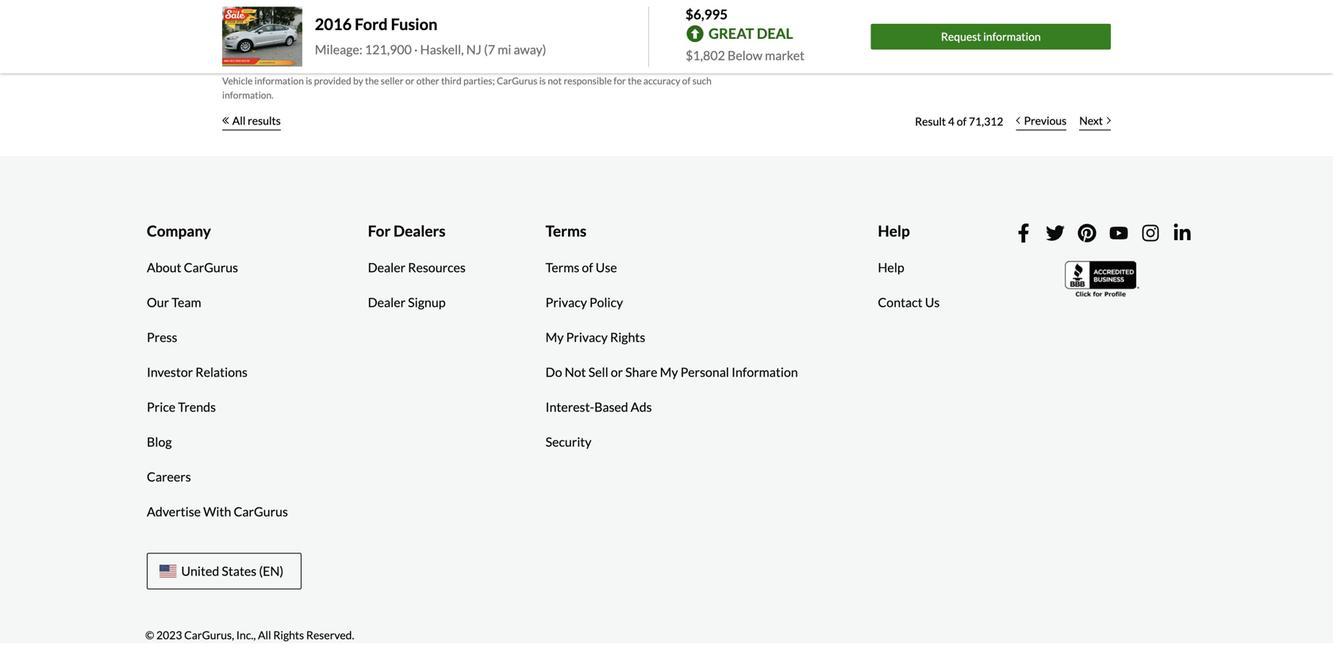 Task type: locate. For each thing, give the bounding box(es) containing it.
1 horizontal spatial rights
[[610, 330, 646, 345]]

0 horizontal spatial autocheck
[[236, 45, 283, 57]]

price trends
[[147, 400, 216, 415]]

information
[[732, 365, 798, 380]]

my
[[546, 330, 564, 345], [660, 365, 678, 380]]

0 vertical spatial rights
[[610, 330, 646, 345]]

1 horizontal spatial and
[[376, 45, 392, 57]]

all
[[232, 114, 246, 128], [258, 629, 271, 642]]

0 horizontal spatial is
[[306, 75, 312, 87]]

$1,802 below market
[[686, 48, 805, 63]]

my up do
[[546, 330, 564, 345]]

is left "not"
[[539, 75, 546, 87]]

by inside vehicle information is provided by the seller or other third parties; cargurus is not responsible for the accuracy of such information.
[[353, 75, 363, 87]]

and left any
[[567, 31, 582, 42]]

0 vertical spatial provided
[[320, 31, 357, 42]]

0 vertical spatial use
[[489, 45, 506, 57]]

2 dealer from the top
[[368, 295, 406, 310]]

or inside vehicle information is provided by the seller or other third parties; cargurus is not responsible for the accuracy of such information.
[[405, 75, 415, 87]]

chevron double left image
[[222, 117, 229, 125]]

help up contact
[[878, 260, 905, 276]]

0 horizontal spatial or
[[405, 75, 415, 87]]

advertise
[[147, 505, 201, 520]]

1 horizontal spatial use
[[596, 260, 617, 276]]

chevron right image
[[1107, 117, 1111, 125]]

united states (en)
[[181, 564, 284, 580]]

terms of use link
[[534, 251, 629, 285]]

cargurus down .
[[497, 75, 538, 87]]

2 horizontal spatial is
[[656, 31, 663, 42]]

1 vertical spatial information
[[255, 75, 304, 87]]

experian
[[371, 31, 408, 42]]

accuracy
[[644, 75, 680, 87]]

information for request
[[984, 30, 1041, 43]]

0 horizontal spatial information
[[255, 75, 304, 87]]

2016 ford fusion mileage: 121,900 · haskell, nj (7 mi away)
[[315, 15, 546, 57]]

by down conditions
[[353, 75, 363, 87]]

use down "1,"
[[489, 45, 506, 57]]

do
[[546, 365, 562, 380]]

0 vertical spatial autocheck
[[409, 31, 456, 42]]

dealer signup link
[[356, 285, 458, 320]]

1 vertical spatial privacy
[[566, 330, 608, 345]]

dealer for dealer signup
[[368, 295, 406, 310]]

all right chevron double left image
[[232, 114, 246, 128]]

the right for
[[628, 75, 642, 87]]

other
[[416, 75, 439, 87]]

cargurus up other
[[409, 45, 450, 57]]

price trends link
[[135, 390, 228, 425]]

provided up conditions
[[320, 31, 357, 42]]

privacy down terms of use link
[[546, 295, 587, 310]]

help
[[878, 222, 910, 240], [878, 260, 905, 276]]

1 help from the top
[[878, 222, 910, 240]]

and down the experian
[[376, 45, 392, 57]]

company
[[147, 222, 211, 240]]

of left the 'such'
[[682, 75, 691, 87]]

1
[[222, 31, 228, 42]]

·
[[414, 42, 418, 57]]

of
[[479, 45, 488, 57], [682, 75, 691, 87], [957, 115, 967, 128], [582, 260, 593, 276]]

dealers
[[394, 222, 446, 240]]

security
[[546, 435, 592, 450]]

vehicle inside vehicle information is provided by the seller or other third parties; cargurus is not responsible for the accuracy of such information.
[[222, 75, 253, 87]]

personal
[[681, 365, 729, 380]]

use inside 1 vehicle history data provided by experian autocheck on nov 1, 2023. this data, and any reliance on it is subject to the autocheck terms and conditions and the cargurus terms of use .
[[489, 45, 506, 57]]

rights up share
[[610, 330, 646, 345]]

$1,802
[[686, 48, 725, 63]]

dealer inside dealer resources link
[[368, 260, 406, 276]]

result 4 of 71,312
[[915, 115, 1004, 128]]

cargurus right with
[[234, 505, 288, 520]]

all right inc.,
[[258, 629, 271, 642]]

my right share
[[660, 365, 678, 380]]

information right request
[[984, 30, 1041, 43]]

my privacy rights link
[[534, 320, 657, 355]]

privacy policy link
[[534, 285, 635, 320]]

provided
[[320, 31, 357, 42], [314, 75, 351, 87]]

1 horizontal spatial on
[[636, 31, 646, 42]]

help up help link
[[878, 222, 910, 240]]

1 vertical spatial help
[[878, 260, 905, 276]]

1 horizontal spatial my
[[660, 365, 678, 380]]

1 vertical spatial by
[[353, 75, 363, 87]]

2 help from the top
[[878, 260, 905, 276]]

information for vehicle
[[255, 75, 304, 87]]

is
[[656, 31, 663, 42], [306, 75, 312, 87], [539, 75, 546, 87]]

0 vertical spatial vehicle
[[236, 31, 266, 42]]

our
[[147, 295, 169, 310]]

trends
[[178, 400, 216, 415]]

press link
[[135, 320, 189, 355]]

1 horizontal spatial all
[[258, 629, 271, 642]]

1 vertical spatial provided
[[314, 75, 351, 87]]

request information button
[[871, 24, 1111, 50]]

1 vertical spatial dealer
[[368, 295, 406, 310]]

autocheck down history
[[236, 45, 283, 57]]

and down data
[[312, 45, 327, 57]]

next link
[[1073, 104, 1118, 139]]

or right sell
[[611, 365, 623, 380]]

dealer for dealer resources
[[368, 260, 406, 276]]

inc.,
[[236, 629, 256, 642]]

0 horizontal spatial rights
[[273, 629, 304, 642]]

1 vertical spatial rights
[[273, 629, 304, 642]]

contact
[[878, 295, 923, 310]]

nj
[[466, 42, 482, 57]]

0 horizontal spatial on
[[458, 31, 469, 42]]

information inside button
[[984, 30, 1041, 43]]

0 vertical spatial help
[[878, 222, 910, 240]]

1 vertical spatial or
[[611, 365, 623, 380]]

result
[[915, 115, 946, 128]]

0 vertical spatial information
[[984, 30, 1041, 43]]

privacy down 'privacy policy' link
[[566, 330, 608, 345]]

our team link
[[135, 285, 213, 320]]

by
[[359, 31, 369, 42], [353, 75, 363, 87]]

dealer down 'for'
[[368, 260, 406, 276]]

by up conditions
[[359, 31, 369, 42]]

2 horizontal spatial and
[[567, 31, 582, 42]]

use
[[489, 45, 506, 57], [596, 260, 617, 276]]

any
[[584, 31, 599, 42]]

with
[[203, 505, 231, 520]]

subject
[[665, 31, 695, 42]]

dealer inside dealer signup link
[[368, 295, 406, 310]]

by inside 1 vehicle history data provided by experian autocheck on nov 1, 2023. this data, and any reliance on it is subject to the autocheck terms and conditions and the cargurus terms of use .
[[359, 31, 369, 42]]

rights left reserved.
[[273, 629, 304, 642]]

1 vertical spatial use
[[596, 260, 617, 276]]

information up 'information.'
[[255, 75, 304, 87]]

0 horizontal spatial my
[[546, 330, 564, 345]]

1 horizontal spatial is
[[539, 75, 546, 87]]

0 vertical spatial or
[[405, 75, 415, 87]]

1 vertical spatial my
[[660, 365, 678, 380]]

provided down mileage:
[[314, 75, 351, 87]]

provided inside vehicle information is provided by the seller or other third parties; cargurus is not responsible for the accuracy of such information.
[[314, 75, 351, 87]]

vehicle right 1
[[236, 31, 266, 42]]

information inside vehicle information is provided by the seller or other third parties; cargurus is not responsible for the accuracy of such information.
[[255, 75, 304, 87]]

2016 ford fusion image
[[222, 7, 302, 67]]

us
[[925, 295, 940, 310]]

on
[[458, 31, 469, 42], [636, 31, 646, 42]]

121,900
[[365, 42, 412, 57]]

vehicle up 'information.'
[[222, 75, 253, 87]]

autocheck up cargurus terms of use link
[[409, 31, 456, 42]]

1 dealer from the top
[[368, 260, 406, 276]]

vehicle
[[236, 31, 266, 42], [222, 75, 253, 87]]

dealer signup
[[368, 295, 446, 310]]

4
[[948, 115, 955, 128]]

1 vertical spatial all
[[258, 629, 271, 642]]

1 horizontal spatial information
[[984, 30, 1041, 43]]

0 horizontal spatial use
[[489, 45, 506, 57]]

0 vertical spatial all
[[232, 114, 246, 128]]

of down nov
[[479, 45, 488, 57]]

on up cargurus terms of use link
[[458, 31, 469, 42]]

2 on from the left
[[636, 31, 646, 42]]

about cargurus
[[147, 260, 238, 276]]

terms up 'terms of use'
[[546, 222, 587, 240]]

use up policy
[[596, 260, 617, 276]]

71,312
[[969, 115, 1004, 128]]

1 vertical spatial vehicle
[[222, 75, 253, 87]]

information
[[984, 30, 1041, 43], [255, 75, 304, 87]]

is right it
[[656, 31, 663, 42]]

on left it
[[636, 31, 646, 42]]

2023
[[156, 629, 182, 642]]

request information
[[941, 30, 1041, 43]]

is down autocheck terms and conditions link
[[306, 75, 312, 87]]

0 vertical spatial dealer
[[368, 260, 406, 276]]

dealer left signup
[[368, 295, 406, 310]]

cargurus inside "link"
[[234, 505, 288, 520]]

the left ·
[[394, 45, 407, 57]]

ford
[[355, 15, 388, 34]]

or right seller
[[405, 75, 415, 87]]

terms of use
[[546, 260, 617, 276]]

mileage:
[[315, 42, 363, 57]]

terms
[[284, 45, 310, 57], [452, 45, 477, 57], [546, 222, 587, 240], [546, 260, 580, 276]]

the
[[707, 31, 721, 42], [394, 45, 407, 57], [365, 75, 379, 87], [628, 75, 642, 87]]

0 vertical spatial by
[[359, 31, 369, 42]]



Task type: vqa. For each thing, say whether or not it's contained in the screenshot.
vehicles associated with with:
no



Task type: describe. For each thing, give the bounding box(es) containing it.
about cargurus link
[[135, 251, 250, 285]]

vehicle inside 1 vehicle history data provided by experian autocheck on nov 1, 2023. this data, and any reliance on it is subject to the autocheck terms and conditions and the cargurus terms of use .
[[236, 31, 266, 42]]

request
[[941, 30, 981, 43]]

careers link
[[135, 460, 203, 495]]

click for the bbb business review of this auto listing service in cambridge ma image
[[1065, 260, 1141, 299]]

all results
[[232, 114, 281, 128]]

is inside 1 vehicle history data provided by experian autocheck on nov 1, 2023. this data, and any reliance on it is subject to the autocheck terms and conditions and the cargurus terms of use .
[[656, 31, 663, 42]]

blog link
[[135, 425, 184, 460]]

autocheck terms and conditions link
[[236, 45, 375, 57]]

terms down nov
[[452, 45, 477, 57]]

nov
[[471, 31, 488, 42]]

1 on from the left
[[458, 31, 469, 42]]

security link
[[534, 425, 604, 460]]

© 2023 cargurus, inc., all rights reserved.
[[145, 629, 354, 642]]

us image
[[160, 566, 176, 578]]

terms up privacy policy
[[546, 260, 580, 276]]

relations
[[195, 365, 248, 380]]

away)
[[514, 42, 546, 57]]

of inside vehicle information is provided by the seller or other third parties; cargurus is not responsible for the accuracy of such information.
[[682, 75, 691, 87]]

team
[[172, 295, 201, 310]]

for
[[368, 222, 391, 240]]

investor relations
[[147, 365, 248, 380]]

market
[[765, 48, 805, 63]]

terms down data
[[284, 45, 310, 57]]

not
[[565, 365, 586, 380]]

2023.
[[499, 31, 523, 42]]

1 vertical spatial autocheck
[[236, 45, 283, 57]]

mi
[[498, 42, 511, 57]]

contact us link
[[866, 285, 952, 320]]

haskell,
[[420, 42, 464, 57]]

for dealers
[[368, 222, 446, 240]]

such
[[693, 75, 712, 87]]

of up privacy policy
[[582, 260, 593, 276]]

0 horizontal spatial all
[[232, 114, 246, 128]]

reserved.
[[306, 629, 354, 642]]

of right 4
[[957, 115, 967, 128]]

data,
[[544, 31, 565, 42]]

previous link
[[1010, 104, 1073, 139]]

1 horizontal spatial autocheck
[[409, 31, 456, 42]]

0 horizontal spatial and
[[312, 45, 327, 57]]

policy
[[590, 295, 623, 310]]

to
[[697, 31, 705, 42]]

results
[[248, 114, 281, 128]]

careers
[[147, 470, 191, 485]]

next
[[1080, 114, 1103, 128]]

0 vertical spatial my
[[546, 330, 564, 345]]

do not sell or share my personal information link
[[534, 355, 810, 390]]

1,
[[490, 31, 497, 42]]

below
[[728, 48, 763, 63]]

signup
[[408, 295, 446, 310]]

help inside help link
[[878, 260, 905, 276]]

the left seller
[[365, 75, 379, 87]]

contact us
[[878, 295, 940, 310]]

about
[[147, 260, 181, 276]]

sell
[[589, 365, 609, 380]]

of inside 1 vehicle history data provided by experian autocheck on nov 1, 2023. this data, and any reliance on it is subject to the autocheck terms and conditions and the cargurus terms of use .
[[479, 45, 488, 57]]

conditions
[[329, 45, 375, 57]]

cargurus up team on the left top
[[184, 260, 238, 276]]

responsible
[[564, 75, 612, 87]]

0 vertical spatial privacy
[[546, 295, 587, 310]]

fusion
[[391, 15, 438, 34]]

dealer resources link
[[356, 251, 478, 285]]

help link
[[866, 251, 917, 285]]

interest-
[[546, 400, 594, 415]]

seller
[[381, 75, 404, 87]]

data
[[299, 31, 318, 42]]

interest-based ads link
[[534, 390, 664, 425]]

do not sell or share my personal information
[[546, 365, 798, 380]]

(en)
[[259, 564, 284, 580]]

resources
[[408, 260, 466, 276]]

advertise with cargurus
[[147, 505, 288, 520]]

advertise with cargurus link
[[135, 495, 300, 530]]

chevron left image
[[1016, 117, 1020, 125]]

$6,995
[[686, 6, 728, 22]]

cargurus,
[[184, 629, 234, 642]]

states
[[222, 564, 257, 580]]

privacy policy
[[546, 295, 623, 310]]

information.
[[222, 89, 274, 101]]

1 horizontal spatial or
[[611, 365, 623, 380]]

cargurus inside vehicle information is provided by the seller or other third parties; cargurus is not responsible for the accuracy of such information.
[[497, 75, 538, 87]]

provided inside 1 vehicle history data provided by experian autocheck on nov 1, 2023. this data, and any reliance on it is subject to the autocheck terms and conditions and the cargurus terms of use .
[[320, 31, 357, 42]]

for
[[614, 75, 626, 87]]

the right to at the top of the page
[[707, 31, 721, 42]]

share
[[626, 365, 658, 380]]

deal
[[757, 25, 793, 42]]

cargurus inside 1 vehicle history data provided by experian autocheck on nov 1, 2023. this data, and any reliance on it is subject to the autocheck terms and conditions and the cargurus terms of use .
[[409, 45, 450, 57]]

this
[[525, 31, 543, 42]]

2016
[[315, 15, 352, 34]]

1 vehicle history data provided by experian autocheck on nov 1, 2023. this data, and any reliance on it is subject to the autocheck terms and conditions and the cargurus terms of use .
[[222, 31, 721, 57]]

vehicle information is provided by the seller or other third parties; cargurus is not responsible for the accuracy of such information.
[[222, 75, 712, 101]]

interest-based ads
[[546, 400, 652, 415]]

great
[[709, 25, 754, 42]]

cargurus terms of use link
[[409, 45, 506, 57]]

all results link
[[222, 104, 281, 139]]

previous
[[1024, 114, 1067, 128]]

press
[[147, 330, 177, 345]]

ads
[[631, 400, 652, 415]]

investor
[[147, 365, 193, 380]]

.
[[506, 45, 508, 57]]

united
[[181, 564, 219, 580]]



